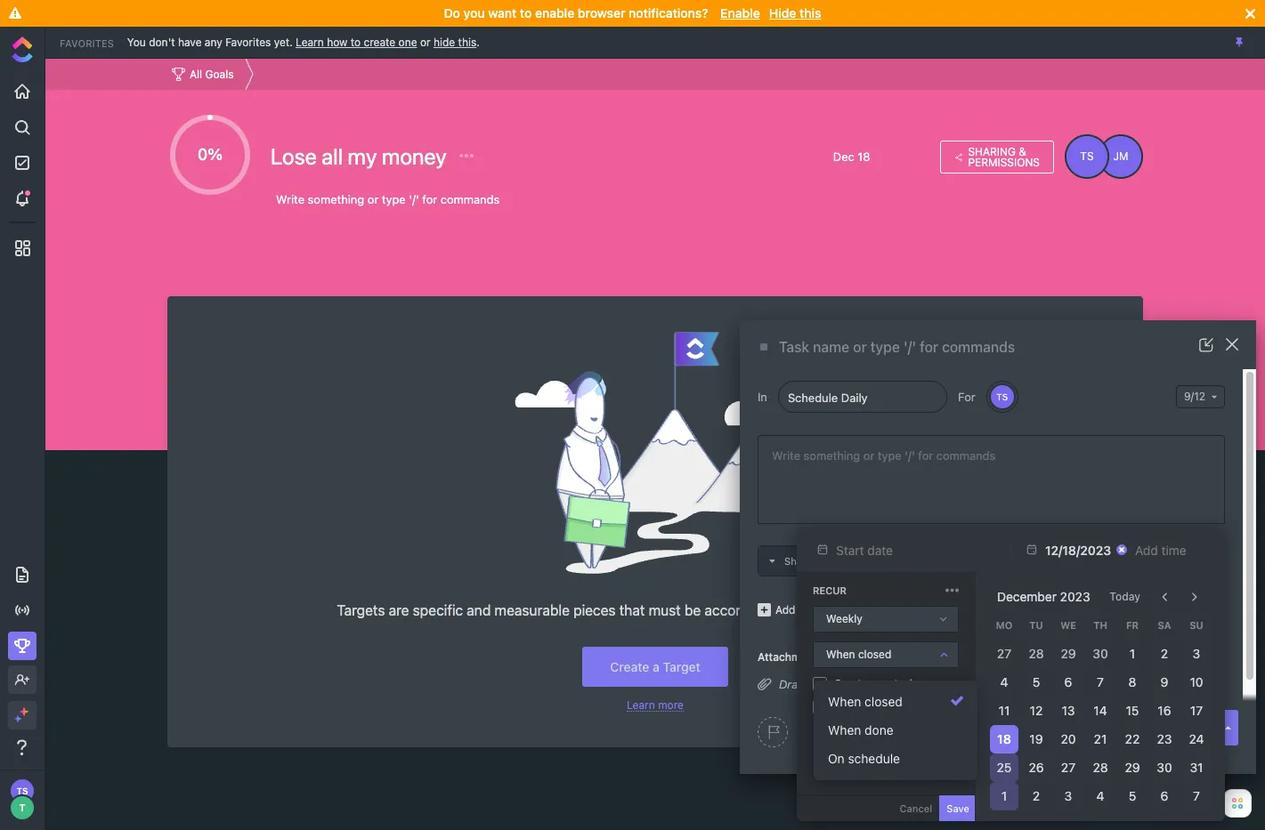 Task type: locate. For each thing, give the bounding box(es) containing it.
learn left more
[[627, 699, 655, 713]]

when done
[[828, 723, 893, 738]]

to right how on the left top of the page
[[351, 35, 361, 49]]

task
[[894, 678, 915, 691]]

must
[[649, 603, 681, 619]]

+ up the "today"
[[1121, 554, 1128, 567]]

1 vertical spatial create
[[1131, 721, 1167, 735]]

Start date text field
[[836, 543, 984, 558]]

when closed
[[826, 648, 891, 661], [828, 694, 903, 710]]

and left drop
[[808, 677, 828, 691]]

recur
[[813, 585, 847, 596], [834, 701, 863, 714]]

or
[[420, 35, 431, 49], [1154, 554, 1164, 567], [936, 677, 948, 691]]

create up recur forever on the bottom of the page
[[834, 678, 868, 691]]

sharing
[[968, 145, 1016, 158]]

add
[[1131, 554, 1151, 567], [775, 603, 795, 617], [1157, 603, 1177, 617]]

and right specific
[[467, 603, 491, 619]]

1 horizontal spatial or
[[936, 677, 948, 691]]

all
[[322, 143, 343, 169]]

when closed inside dropdown button
[[826, 648, 891, 661]]

add left in
[[775, 603, 795, 617]]

1 vertical spatial or
[[1154, 554, 1164, 567]]

order
[[813, 603, 848, 619]]

2 vertical spatial or
[[936, 677, 948, 691]]

1 horizontal spatial add
[[1131, 554, 1151, 567]]

add up sa
[[1157, 603, 1177, 617]]

do you want to enable browser notifications? enable hide this
[[444, 5, 821, 20]]

in
[[758, 390, 767, 404]]

you
[[127, 35, 146, 49]]

add subtask
[[775, 603, 838, 617]]

checklist
[[1180, 603, 1225, 617]]

1 horizontal spatial create
[[1131, 721, 1167, 735]]

recur forever
[[834, 701, 902, 714]]

do
[[444, 5, 460, 20]]

on schedule button
[[821, 745, 970, 774]]

fr
[[1126, 619, 1139, 631]]

my
[[348, 143, 377, 169]]

task up enter
[[1170, 721, 1196, 735]]

+
[[1121, 554, 1128, 567], [1159, 748, 1164, 758]]

0 vertical spatial when
[[826, 648, 855, 661]]

1 horizontal spatial this
[[800, 5, 821, 20]]

all goals
[[190, 67, 234, 81]]

0 vertical spatial create
[[834, 678, 868, 691]]

closed
[[858, 648, 891, 661], [865, 694, 903, 710]]

1 vertical spatial when closed
[[828, 694, 903, 710]]

want
[[488, 5, 517, 20]]

recur for recur forever
[[834, 701, 863, 714]]

fields right edit
[[1190, 554, 1217, 567]]

tu
[[1029, 619, 1043, 631]]

18
[[833, 726, 844, 738]]

+ right cmd
[[1159, 748, 1164, 758]]

learn
[[296, 35, 324, 49], [627, 699, 655, 713]]

add for add subtask
[[775, 603, 795, 617]]

closed down new
[[865, 694, 903, 710]]

drag
[[779, 677, 805, 691]]

favorites
[[225, 35, 271, 49], [60, 37, 114, 49]]

0 vertical spatial +
[[1121, 554, 1128, 567]]

0 horizontal spatial add
[[775, 603, 795, 617]]

favorites right any
[[225, 35, 271, 49]]

2 horizontal spatial add
[[1157, 603, 1177, 617]]

1 vertical spatial when
[[828, 694, 861, 710]]

recur for recur
[[813, 585, 847, 596]]

create up cmd
[[1131, 721, 1167, 735]]

0 horizontal spatial learn
[[296, 35, 324, 49]]

Add time text field
[[1135, 543, 1189, 558]]

1 vertical spatial closed
[[865, 694, 903, 710]]

+ inside custom fields element
[[1121, 554, 1128, 567]]

0 vertical spatial task
[[1170, 721, 1196, 735]]

fields
[[1190, 554, 1217, 567], [855, 556, 881, 567]]

0 horizontal spatial or
[[420, 35, 431, 49]]

.
[[477, 35, 480, 49]]

learn more link
[[627, 699, 684, 713]]

or left edit
[[1154, 554, 1164, 567]]

1 horizontal spatial learn
[[627, 699, 655, 713]]

you
[[463, 5, 485, 20]]

0 vertical spatial or
[[420, 35, 431, 49]]

or right one
[[420, 35, 431, 49]]

permissions
[[968, 155, 1040, 169]]

recur up order
[[813, 585, 847, 596]]

0 horizontal spatial create
[[834, 678, 868, 691]]

in
[[798, 603, 809, 619]]

0 vertical spatial recur
[[813, 585, 847, 596]]

2 horizontal spatial or
[[1154, 554, 1164, 567]]

today button
[[1099, 583, 1151, 612]]

on schedule
[[828, 751, 900, 766]]

when closed down drag and drop files to attach or
[[828, 694, 903, 710]]

closed inside dropdown button
[[858, 648, 891, 661]]

on
[[828, 751, 845, 766]]

subtask
[[798, 603, 838, 617]]

one
[[398, 35, 417, 49]]

Task name or type '/' for commands text field
[[779, 338, 1168, 357]]

when inside dropdown button
[[826, 648, 855, 661]]

be
[[684, 603, 701, 619]]

2023
[[1060, 589, 1090, 605]]

0 vertical spatial learn
[[296, 35, 324, 49]]

mo
[[996, 619, 1013, 631]]

learn how to create one link
[[296, 35, 417, 49]]

browser
[[578, 5, 625, 20]]

favorites left you
[[60, 37, 114, 49]]

when closed up drag and drop files to attach or
[[826, 648, 891, 661]]

all goals link
[[167, 63, 238, 86]]

+ add or edit fields
[[1121, 554, 1217, 567]]

1 horizontal spatial +
[[1159, 748, 1164, 758]]

learn right yet.
[[296, 35, 324, 49]]

cmd + enter
[[1140, 748, 1187, 758]]

2 vertical spatial when
[[828, 723, 861, 738]]

0 horizontal spatial +
[[1121, 554, 1128, 567]]

recur down drop
[[834, 701, 863, 714]]

enter
[[1166, 748, 1187, 758]]

when for when done button
[[828, 723, 861, 738]]

0 horizontal spatial this
[[458, 35, 477, 49]]

3
[[813, 556, 819, 567]]

0 vertical spatial when closed
[[826, 648, 891, 661]]

this
[[800, 5, 821, 20], [458, 35, 477, 49]]

create task
[[1131, 721, 1196, 735]]

drag and drop files to attach or
[[779, 677, 948, 691]]

create
[[834, 678, 868, 691], [1131, 721, 1167, 735]]

custom fields element
[[758, 546, 1225, 577]]

add left edit
[[1131, 554, 1151, 567]]

1 vertical spatial +
[[1159, 748, 1164, 758]]

0 horizontal spatial fields
[[855, 556, 881, 567]]

closed up create new task
[[858, 648, 891, 661]]

fields right empty
[[855, 556, 881, 567]]

0 vertical spatial closed
[[858, 648, 891, 661]]

0 vertical spatial and
[[467, 603, 491, 619]]

th
[[1093, 619, 1107, 631]]

1 vertical spatial this
[[458, 35, 477, 49]]

1 horizontal spatial and
[[808, 677, 828, 691]]

and
[[467, 603, 491, 619], [808, 677, 828, 691]]

specific
[[413, 603, 463, 619]]

task down enter
[[1185, 797, 1209, 810]]

or right attach
[[936, 677, 948, 691]]

measurable
[[495, 603, 570, 619]]

enable
[[535, 5, 574, 20]]

1 vertical spatial recur
[[834, 701, 863, 714]]

when closed inside button
[[828, 694, 903, 710]]

dec 18
[[812, 726, 844, 738]]

to
[[520, 5, 532, 20], [351, 35, 361, 49], [851, 603, 864, 619], [885, 677, 896, 691]]



Task type: vqa. For each thing, say whether or not it's contained in the screenshot.
sa
yes



Task type: describe. For each thing, give the bounding box(es) containing it.
lose all my money
[[271, 143, 452, 169]]

files
[[860, 677, 882, 691]]

sharing & permissions
[[968, 145, 1040, 169]]

we
[[1060, 619, 1076, 631]]

add checklist
[[1157, 603, 1225, 617]]

save
[[947, 803, 970, 815]]

empty
[[822, 556, 852, 567]]

0 horizontal spatial and
[[467, 603, 491, 619]]

learn more
[[627, 699, 684, 713]]

1 vertical spatial learn
[[627, 699, 655, 713]]

create a target
[[610, 660, 700, 675]]

create
[[364, 35, 395, 49]]

more
[[658, 699, 684, 713]]

to right the want
[[520, 5, 532, 20]]

1 horizontal spatial favorites
[[225, 35, 271, 49]]

1 vertical spatial task
[[1185, 797, 1209, 810]]

hide
[[769, 5, 796, 20]]

money
[[382, 143, 447, 169]]

dec
[[812, 726, 830, 738]]

1 horizontal spatial fields
[[1190, 554, 1217, 567]]

add for add checklist
[[1157, 603, 1177, 617]]

hide this link
[[434, 35, 477, 49]]

are
[[389, 603, 409, 619]]

don't
[[149, 35, 175, 49]]

when closed button
[[821, 688, 970, 717]]

closed inside button
[[865, 694, 903, 710]]

enable
[[720, 5, 760, 20]]

or inside custom fields element
[[1154, 554, 1164, 567]]

goal.
[[940, 603, 974, 619]]

targets are specific and measurable pieces that must be accomplished in order to reach your goal.
[[337, 603, 974, 619]]

0 vertical spatial this
[[800, 5, 821, 20]]

attach
[[899, 677, 933, 691]]

when done button
[[821, 717, 970, 745]]

to right order
[[851, 603, 864, 619]]

forever
[[866, 701, 902, 714]]

&
[[1019, 145, 1026, 158]]

you don't have any favorites yet. learn how to create one or hide this .
[[127, 35, 480, 49]]

create new task
[[834, 678, 915, 691]]

new
[[871, 678, 891, 691]]

have
[[178, 35, 202, 49]]

notifications?
[[629, 5, 708, 20]]

targets
[[337, 603, 385, 619]]

how
[[327, 35, 348, 49]]

when for when closed dropdown button
[[826, 648, 855, 661]]

today
[[1110, 590, 1140, 604]]

show 3 empty fields
[[784, 556, 881, 567]]

add inside custom fields element
[[1131, 554, 1151, 567]]

accomplished
[[705, 603, 794, 619]]

attachments
[[758, 651, 823, 664]]

hide
[[434, 35, 455, 49]]

december
[[997, 589, 1057, 605]]

show
[[784, 556, 810, 567]]

done
[[865, 723, 893, 738]]

sa
[[1158, 619, 1171, 631]]

that
[[619, 603, 645, 619]]

edit
[[1167, 554, 1187, 567]]

december 2023
[[997, 589, 1090, 605]]

when closed button
[[814, 643, 958, 668]]

yet.
[[274, 35, 293, 49]]

dec 18 button
[[797, 726, 844, 738]]

schedule
[[848, 751, 900, 766]]

to right 'files'
[[885, 677, 896, 691]]

cmd
[[1140, 748, 1156, 758]]

lose
[[271, 143, 317, 169]]

create for create task
[[1131, 721, 1167, 735]]

your
[[908, 603, 936, 619]]

drop
[[831, 677, 857, 691]]

Due date text field
[[1045, 543, 1112, 558]]

reach
[[868, 603, 904, 619]]

any
[[205, 35, 222, 49]]

cancel
[[900, 803, 932, 815]]

su
[[1190, 619, 1204, 631]]

0 horizontal spatial favorites
[[60, 37, 114, 49]]

create for create new task
[[834, 678, 868, 691]]

for
[[958, 390, 976, 404]]

1 vertical spatial and
[[808, 677, 828, 691]]

pieces
[[573, 603, 616, 619]]



